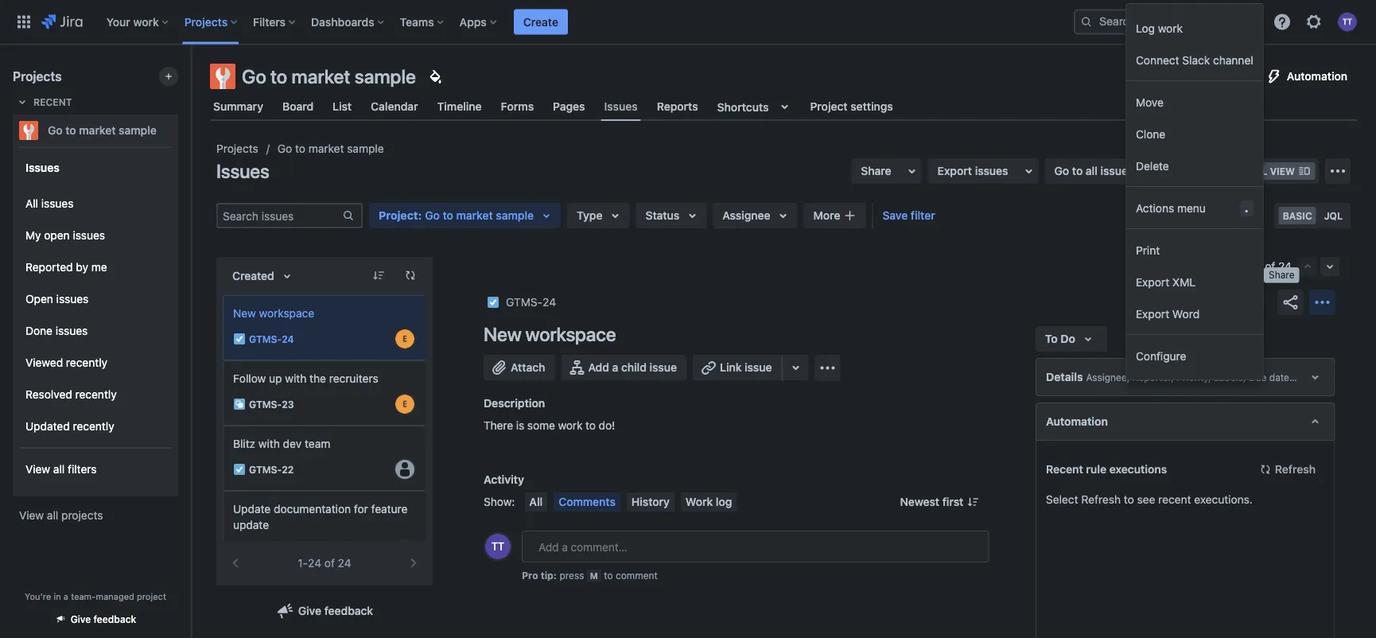 Task type: locate. For each thing, give the bounding box(es) containing it.
export
[[938, 164, 972, 177], [1136, 275, 1170, 288], [1136, 307, 1170, 320]]

automation right automation image on the right top of the page
[[1287, 70, 1348, 83]]

tracking,
[[1320, 372, 1359, 383]]

market up all issues link at the top of the page
[[79, 124, 116, 137]]

all right show:
[[529, 495, 543, 508]]

help image
[[1273, 12, 1292, 31]]

group containing print
[[1127, 229, 1263, 334]]

list right board
[[333, 100, 352, 113]]

0 horizontal spatial workspace
[[259, 307, 314, 320]]

1 horizontal spatial with
[[285, 372, 307, 385]]

work right your
[[133, 15, 159, 28]]

24 right the 1
[[1279, 260, 1292, 273]]

1 horizontal spatial share
[[1269, 269, 1295, 280]]

type
[[577, 209, 603, 222]]

refresh image
[[404, 269, 417, 282]]

give feedback button down you're in a team-managed project
[[45, 606, 146, 632]]

list
[[333, 100, 352, 113], [1158, 165, 1179, 177]]

export xml link
[[1127, 266, 1263, 298]]

add a child issue
[[588, 361, 677, 374]]

activity
[[484, 473, 524, 486]]

0 vertical spatial list
[[333, 100, 352, 113]]

give
[[298, 604, 321, 617], [71, 614, 91, 625]]

projects
[[61, 509, 103, 522]]

history
[[632, 495, 670, 508]]

recently inside "link"
[[66, 356, 107, 369]]

gtms- for up
[[249, 399, 282, 410]]

gtms- up up
[[249, 333, 282, 344]]

gtms- inside sub-task element
[[249, 399, 282, 410]]

0 horizontal spatial gtms-24
[[249, 333, 294, 344]]

projects down summary link
[[216, 142, 258, 155]]

0 vertical spatial a
[[612, 361, 619, 374]]

feedback down managed
[[94, 614, 136, 625]]

export left the word
[[1136, 307, 1170, 320]]

0 horizontal spatial go to market sample link
[[13, 115, 172, 146]]

settings
[[851, 100, 893, 113]]

project : go to market sample
[[379, 209, 534, 222]]

give feedback for rightmost give feedback button
[[298, 604, 373, 617]]

projects inside popup button
[[184, 15, 228, 28]]

recently down viewed recently "link"
[[75, 388, 117, 401]]

child
[[621, 361, 647, 374]]

recently for resolved recently
[[75, 388, 117, 401]]

work
[[686, 495, 713, 508]]

issues inside button
[[975, 164, 1009, 177]]

to do button
[[1035, 326, 1107, 352]]

board
[[282, 100, 314, 113]]

2 vertical spatial all
[[47, 509, 58, 522]]

0 vertical spatial export
[[938, 164, 972, 177]]

work right some
[[558, 419, 583, 432]]

your work
[[106, 15, 159, 28]]

projects link
[[216, 139, 258, 158]]

search image
[[1081, 16, 1093, 28]]

go to market sample down 'list' link
[[278, 142, 384, 155]]

go to market sample down the recent
[[48, 124, 157, 137]]

task image down blitz
[[233, 463, 246, 476]]

share button
[[852, 158, 922, 184]]

your profile and settings image
[[1338, 12, 1357, 31]]

1 horizontal spatial issue
[[745, 361, 772, 374]]

1 vertical spatial all
[[529, 495, 543, 508]]

actions image
[[1313, 293, 1332, 312]]

to do
[[1045, 332, 1075, 345]]

all for filters
[[53, 463, 65, 476]]

gtms- down 'blitz with dev team'
[[249, 464, 282, 475]]

list box
[[223, 295, 426, 638]]

gtms-24
[[506, 296, 556, 309], [249, 333, 294, 344]]

menu bar
[[521, 493, 740, 512]]

view down updated
[[25, 463, 50, 476]]

all up my
[[25, 197, 38, 210]]

open share dialog image
[[903, 162, 922, 181]]

view for view all projects
[[19, 509, 44, 522]]

issues left delete
[[1101, 164, 1134, 177]]

all left projects
[[47, 509, 58, 522]]

give feedback down 1-24 of 24
[[298, 604, 373, 617]]

share left open share dialog image
[[861, 164, 892, 177]]

issues inside group
[[25, 161, 60, 174]]

2 issue from the left
[[745, 361, 772, 374]]

give feedback button down 1-24 of 24
[[266, 598, 383, 624]]

view for list view
[[1182, 165, 1206, 177]]

issues up viewed recently
[[56, 324, 88, 337]]

press
[[560, 570, 584, 581]]

by
[[76, 261, 88, 274]]

summary
[[213, 100, 263, 113]]

0 vertical spatial go to market sample
[[242, 65, 416, 88]]

gtms- right sub task image
[[249, 399, 282, 410]]

to down board link
[[295, 142, 305, 155]]

2 vertical spatial export
[[1136, 307, 1170, 320]]

appswitcher icon image
[[14, 12, 33, 31]]

0 horizontal spatial with
[[258, 437, 280, 450]]

projects for projects link at the top
[[216, 142, 258, 155]]

clone
[[1136, 127, 1166, 140]]

0 vertical spatial view
[[25, 463, 50, 476]]

automation element
[[1035, 403, 1335, 441]]

1 vertical spatial list
[[1158, 165, 1179, 177]]

export for export xml
[[1136, 275, 1170, 288]]

1 vertical spatial task image
[[233, 333, 246, 345]]

issues up "open"
[[41, 197, 74, 210]]

task image for new workspace
[[233, 333, 246, 345]]

a right in
[[64, 591, 68, 602]]

all inside group
[[25, 197, 38, 210]]

log work
[[1136, 21, 1183, 35]]

1 horizontal spatial new workspace
[[484, 323, 616, 345]]

1 horizontal spatial give feedback
[[298, 604, 373, 617]]

profile image of terry turtle image
[[485, 534, 511, 559]]

0 vertical spatial gtms-24
[[506, 296, 556, 309]]

0 vertical spatial workspace
[[259, 307, 314, 320]]

set background color image
[[426, 67, 445, 86]]

1 vertical spatial with
[[258, 437, 280, 450]]

view
[[25, 463, 50, 476], [19, 509, 44, 522]]

export word
[[1136, 307, 1200, 320]]

settings image
[[1305, 12, 1324, 31]]

1 horizontal spatial view
[[1270, 165, 1295, 177]]

export left the xml
[[1136, 275, 1170, 288]]

view up menu
[[1182, 165, 1206, 177]]

0 horizontal spatial issue
[[650, 361, 677, 374]]

team-
[[71, 591, 96, 602]]

0 horizontal spatial work
[[133, 15, 159, 28]]

go to market sample link down the recent
[[13, 115, 172, 146]]

0 vertical spatial project
[[810, 100, 848, 113]]

to down the recent
[[65, 124, 76, 137]]

1 horizontal spatial project
[[810, 100, 848, 113]]

new workspace down copy link to issue "icon"
[[484, 323, 616, 345]]

viewed recently
[[25, 356, 107, 369]]

open
[[44, 229, 70, 242]]

forms link
[[498, 92, 537, 121]]

view inside group
[[25, 463, 50, 476]]

documentation
[[274, 502, 351, 516]]

new workspace down created dropdown button
[[233, 307, 314, 320]]

1 vertical spatial gtms-24
[[249, 333, 294, 344]]

list for list view
[[1158, 165, 1179, 177]]

2 vertical spatial projects
[[216, 142, 258, 155]]

all
[[25, 197, 38, 210], [529, 495, 543, 508]]

1 vertical spatial share
[[1269, 269, 1295, 280]]

sub task image
[[233, 398, 246, 411]]

issue right link
[[745, 361, 772, 374]]

new
[[233, 307, 256, 320], [484, 323, 522, 345]]

1 horizontal spatial list
[[1158, 165, 1179, 177]]

0 horizontal spatial of
[[325, 557, 335, 570]]

list inside tab list
[[333, 100, 352, 113]]

task image
[[487, 296, 500, 309], [233, 333, 246, 345], [233, 463, 246, 476]]

1 issue from the left
[[650, 361, 677, 374]]

all inside button
[[529, 495, 543, 508]]

labels,
[[1214, 372, 1246, 383]]

done issues
[[25, 324, 88, 337]]

recently down done issues link
[[66, 356, 107, 369]]

0 vertical spatial with
[[285, 372, 307, 385]]

export xml
[[1136, 275, 1196, 288]]

work inside dropdown button
[[133, 15, 159, 28]]

share right the 1
[[1269, 269, 1295, 280]]

0 horizontal spatial new workspace
[[233, 307, 314, 320]]

team
[[305, 437, 330, 450]]

0 horizontal spatial all
[[25, 197, 38, 210]]

order by image
[[278, 267, 297, 286]]

create project image
[[162, 70, 175, 83]]

follow up with the recruiters
[[233, 372, 378, 385]]

1 horizontal spatial feedback
[[324, 604, 373, 617]]

0 vertical spatial all
[[25, 197, 38, 210]]

0 horizontal spatial list
[[333, 100, 352, 113]]

issue
[[650, 361, 677, 374], [745, 361, 772, 374]]

type button
[[567, 203, 630, 228]]

sample left 'type'
[[496, 209, 534, 222]]

group
[[1127, 7, 1263, 80], [1127, 81, 1263, 186], [19, 146, 172, 495], [19, 183, 172, 447], [1127, 229, 1263, 334]]

all left delete
[[1086, 164, 1098, 177]]

:
[[418, 209, 422, 222]]

1 horizontal spatial work
[[558, 419, 583, 432]]

1 horizontal spatial give
[[298, 604, 321, 617]]

follow
[[233, 372, 266, 385]]

1 horizontal spatial all
[[529, 495, 543, 508]]

slack
[[1183, 53, 1210, 66]]

0 horizontal spatial view
[[1182, 165, 1206, 177]]

go to market sample link down 'list' link
[[278, 139, 384, 158]]

workspace down order by icon
[[259, 307, 314, 320]]

of right 1- at the bottom left
[[325, 557, 335, 570]]

project settings link
[[807, 92, 897, 121]]

issues
[[975, 164, 1009, 177], [1101, 164, 1134, 177], [41, 197, 74, 210], [73, 229, 105, 242], [56, 292, 89, 306], [56, 324, 88, 337]]

gtms-24 up attach
[[506, 296, 556, 309]]

sample left add to starred image
[[119, 124, 157, 137]]

1 vertical spatial recently
[[75, 388, 117, 401]]

jira image
[[41, 12, 83, 31], [41, 12, 83, 31]]

new up attach button on the left bottom of the page
[[484, 323, 522, 345]]

1 task element from the top
[[223, 295, 426, 360]]

menu bar containing all
[[521, 493, 740, 512]]

1 horizontal spatial workspace
[[526, 323, 616, 345]]

automation down details
[[1046, 415, 1108, 428]]

1 vertical spatial all
[[53, 463, 65, 476]]

export inside 'link'
[[1136, 275, 1170, 288]]

0 vertical spatial of
[[1265, 260, 1276, 273]]

0 vertical spatial new
[[233, 307, 256, 320]]

0 horizontal spatial project
[[379, 209, 418, 222]]

connect slack channel
[[1136, 53, 1254, 66]]

there
[[484, 419, 513, 432]]

0 horizontal spatial issues
[[25, 161, 60, 174]]

0 vertical spatial recently
[[66, 356, 107, 369]]

task image up follow
[[233, 333, 246, 345]]

update documentation for feature update link
[[223, 491, 426, 572]]

issues up all issues
[[25, 161, 60, 174]]

all left filters
[[53, 463, 65, 476]]

actions menu
[[1136, 201, 1206, 214]]

comment
[[616, 570, 658, 581]]

3 task element from the top
[[223, 491, 426, 572]]

give down 1- at the bottom left
[[298, 604, 321, 617]]

task image left gtms-24 link
[[487, 296, 500, 309]]

1 horizontal spatial a
[[612, 361, 619, 374]]

feedback down 1-24 of 24
[[324, 604, 373, 617]]

go to market sample up 'list' link
[[242, 65, 416, 88]]

apps
[[460, 15, 487, 28]]

0 horizontal spatial give feedback
[[71, 614, 136, 625]]

assignee button
[[713, 203, 798, 228]]

reporter,
[[1132, 372, 1174, 383]]

vote options: no one has voted for this issue yet. image
[[1248, 293, 1267, 312]]

new down created
[[233, 307, 256, 320]]

tab list
[[201, 92, 1367, 121]]

group containing log work
[[1127, 7, 1263, 80]]

0 horizontal spatial feedback
[[94, 614, 136, 625]]

copy link to issue image
[[553, 295, 566, 308]]

1 vertical spatial go to market sample
[[48, 124, 157, 137]]

a right add on the bottom
[[612, 361, 619, 374]]

gtms- left copy link to issue "icon"
[[506, 296, 543, 309]]

feedback for rightmost give feedback button
[[324, 604, 373, 617]]

market down 'list' link
[[309, 142, 344, 155]]

1 vertical spatial project
[[379, 209, 418, 222]]

task element
[[223, 295, 426, 360], [223, 426, 426, 491], [223, 491, 426, 572]]

issues for open issues
[[56, 292, 89, 306]]

24 down update documentation for feature update in the bottom of the page
[[308, 557, 322, 570]]

gtms-24 up up
[[249, 333, 294, 344]]

newest first image
[[967, 496, 980, 508]]

2 vertical spatial recently
[[73, 420, 114, 433]]

0 horizontal spatial share
[[861, 164, 892, 177]]

feedback for leftmost give feedback button
[[94, 614, 136, 625]]

list up actions menu
[[1158, 165, 1179, 177]]

basic
[[1283, 210, 1313, 221]]

project left "settings"
[[810, 100, 848, 113]]

group containing move
[[1127, 81, 1263, 186]]

1 horizontal spatial issues
[[216, 160, 269, 182]]

view right detail
[[1270, 165, 1295, 177]]

with right up
[[285, 372, 307, 385]]

feature
[[371, 502, 408, 516]]

work right the log on the top right of page
[[1158, 21, 1183, 35]]

1 vertical spatial export
[[1136, 275, 1170, 288]]

project up refresh image
[[379, 209, 418, 222]]

all
[[1086, 164, 1098, 177], [53, 463, 65, 476], [47, 509, 58, 522]]

recently down resolved recently link
[[73, 420, 114, 433]]

automation
[[1287, 70, 1348, 83], [1046, 415, 1108, 428]]

0 horizontal spatial automation
[[1046, 415, 1108, 428]]

0 vertical spatial automation
[[1287, 70, 1348, 83]]

export inside button
[[938, 164, 972, 177]]

1 vertical spatial new
[[484, 323, 522, 345]]

gtms-24 inside task element
[[249, 333, 294, 344]]

gtms-22
[[249, 464, 294, 475]]

all for projects
[[47, 509, 58, 522]]

give feedback button
[[266, 598, 383, 624], [45, 606, 146, 632]]

0 horizontal spatial new
[[233, 307, 256, 320]]

2 view from the left
[[1270, 165, 1295, 177]]

recently for updated recently
[[73, 420, 114, 433]]

there is some work to do!
[[484, 419, 615, 432]]

tab list containing issues
[[201, 92, 1367, 121]]

create button
[[514, 9, 568, 35]]

1 horizontal spatial new
[[484, 323, 522, 345]]

project settings
[[810, 100, 893, 113]]

priority,
[[1177, 372, 1211, 383]]

24 up up
[[282, 333, 294, 344]]

1 vertical spatial workspace
[[526, 323, 616, 345]]

view all projects
[[19, 509, 103, 522]]

issue inside button
[[650, 361, 677, 374]]

updated recently
[[25, 420, 114, 433]]

2 vertical spatial task image
[[233, 463, 246, 476]]

1 view from the left
[[1182, 165, 1206, 177]]

issue right 'child'
[[650, 361, 677, 374]]

0 horizontal spatial give feedback button
[[45, 606, 146, 632]]

1 horizontal spatial automation
[[1287, 70, 1348, 83]]

0 vertical spatial projects
[[184, 15, 228, 28]]

configure
[[1136, 349, 1187, 362]]

issues right the pages on the left
[[604, 100, 638, 113]]

work inside button
[[1158, 21, 1183, 35]]

with left dev
[[258, 437, 280, 450]]

2 horizontal spatial issues
[[604, 100, 638, 113]]

banner
[[0, 0, 1377, 45]]

0 horizontal spatial give
[[71, 614, 91, 625]]

filters
[[68, 463, 97, 476]]

view left projects
[[19, 509, 44, 522]]

projects up collapse recent projects "image"
[[13, 69, 62, 84]]

projects
[[184, 15, 228, 28], [13, 69, 62, 84], [216, 142, 258, 155]]

of right the 1
[[1265, 260, 1276, 273]]

project inside tab list
[[810, 100, 848, 113]]

1 vertical spatial a
[[64, 591, 68, 602]]

23
[[282, 399, 294, 410]]

issues down reported by me at the left of the page
[[56, 292, 89, 306]]

export right open share dialog image
[[938, 164, 972, 177]]

created
[[232, 269, 274, 282]]

go down board link
[[278, 142, 292, 155]]

1 vertical spatial view
[[19, 509, 44, 522]]

go right open export issues dropdown image
[[1055, 164, 1070, 177]]

issues down projects link at the top
[[216, 160, 269, 182]]

2 horizontal spatial work
[[1158, 21, 1183, 35]]

work for log work
[[1158, 21, 1183, 35]]

give feedback down you're in a team-managed project
[[71, 614, 136, 625]]

give down team-
[[71, 614, 91, 625]]

workspace down copy link to issue "icon"
[[526, 323, 616, 345]]

newest first
[[900, 495, 964, 508]]

2 task element from the top
[[223, 426, 426, 491]]

projects up sidebar navigation icon
[[184, 15, 228, 28]]

details element
[[1035, 358, 1377, 396]]

1 vertical spatial new workspace
[[484, 323, 616, 345]]

0 vertical spatial share
[[861, 164, 892, 177]]

issues left open export issues dropdown image
[[975, 164, 1009, 177]]



Task type: vqa. For each thing, say whether or not it's contained in the screenshot.
Premium.
no



Task type: describe. For each thing, give the bounding box(es) containing it.
resolved recently
[[25, 388, 117, 401]]

1 of 24
[[1257, 260, 1292, 273]]

for
[[354, 502, 368, 516]]

viewed
[[25, 356, 63, 369]]

sort descending image
[[372, 269, 385, 282]]

0 vertical spatial task image
[[487, 296, 500, 309]]

sub-task element
[[223, 360, 426, 426]]

reported by me link
[[19, 251, 172, 283]]

eloisefrancis23 image
[[395, 329, 415, 349]]

issues for done issues
[[56, 324, 88, 337]]

done
[[25, 324, 53, 337]]

go to all issues
[[1055, 164, 1134, 177]]

issues for projects link at the top
[[216, 160, 269, 182]]

addicon image
[[844, 209, 857, 222]]

create
[[523, 15, 559, 28]]

first
[[943, 495, 964, 508]]

list box containing new workspace
[[223, 295, 426, 638]]

group containing issues
[[19, 146, 172, 495]]

delete button
[[1127, 150, 1263, 181]]

details assignee, reporter, priority, labels, due date, time tracking, dep
[[1046, 370, 1377, 384]]

task image for blitz with dev team
[[233, 463, 246, 476]]

status button
[[636, 203, 707, 228]]

updated
[[25, 420, 70, 433]]

log
[[1136, 21, 1155, 35]]

issues for all issues
[[41, 197, 74, 210]]

time
[[1295, 372, 1317, 383]]

xml
[[1173, 275, 1196, 288]]

view for detail view
[[1270, 165, 1295, 177]]

task element containing new workspace
[[223, 295, 426, 360]]

view all filters
[[25, 463, 97, 476]]

save filter
[[883, 209, 936, 222]]

projects for projects popup button
[[184, 15, 228, 28]]

a inside button
[[612, 361, 619, 374]]

view for view all filters
[[25, 463, 50, 476]]

project for project : go to market sample
[[379, 209, 418, 222]]

to right :
[[443, 209, 453, 222]]

gtms- for workspace
[[249, 333, 282, 344]]

projects button
[[180, 9, 244, 35]]

pro
[[522, 570, 538, 581]]

sample up "calendar"
[[355, 65, 416, 88]]

add to starred image
[[173, 121, 193, 140]]

issues inside tab list
[[604, 100, 638, 113]]

log work button
[[1127, 12, 1263, 44]]

dashboards button
[[306, 9, 390, 35]]

primary element
[[10, 0, 1074, 44]]

to right m on the left of page
[[604, 570, 613, 581]]

share tooltip
[[1264, 267, 1300, 283]]

add
[[588, 361, 609, 374]]

dashboards
[[311, 15, 374, 28]]

export for export issues
[[938, 164, 972, 177]]

to left do!
[[586, 419, 596, 432]]

share image
[[1281, 293, 1300, 312]]

eloisefrancis23 image
[[395, 395, 415, 414]]

updated recently link
[[19, 411, 172, 442]]

update
[[233, 502, 271, 516]]

shortcuts button
[[714, 92, 798, 121]]

automation inside button
[[1287, 70, 1348, 83]]

Search field
[[1074, 9, 1233, 35]]

collapse recent projects image
[[13, 92, 32, 111]]

you're
[[25, 591, 51, 602]]

work log
[[686, 495, 732, 508]]

managed
[[96, 591, 134, 602]]

gtms-24 link
[[506, 293, 556, 312]]

log
[[716, 495, 732, 508]]

gtms-23
[[249, 399, 294, 410]]

board link
[[279, 92, 317, 121]]

all for all
[[529, 495, 543, 508]]

1 horizontal spatial gtms-24
[[506, 296, 556, 309]]

issues for the leftmost the go to market sample link
[[25, 161, 60, 174]]

22
[[282, 464, 294, 475]]

all issues
[[25, 197, 74, 210]]

project for project settings
[[810, 100, 848, 113]]

1 vertical spatial automation
[[1046, 415, 1108, 428]]

filters button
[[248, 9, 302, 35]]

sample down 'list' link
[[347, 142, 384, 155]]

1 horizontal spatial give feedback button
[[266, 598, 383, 624]]

blitz with dev team
[[233, 437, 330, 450]]

issues right "open"
[[73, 229, 105, 242]]

teams button
[[395, 9, 450, 35]]

import and bulk change issues image
[[1329, 162, 1348, 181]]

project
[[137, 591, 166, 602]]

my open issues link
[[19, 220, 172, 251]]

issue inside button
[[745, 361, 772, 374]]

go down the recent
[[48, 124, 63, 137]]

1 horizontal spatial of
[[1265, 260, 1276, 273]]

all for all issues
[[25, 197, 38, 210]]

dep
[[1362, 372, 1377, 383]]

teams
[[400, 15, 434, 28]]

details
[[1046, 370, 1083, 384]]

open issues
[[25, 292, 89, 306]]

0 vertical spatial all
[[1086, 164, 1098, 177]]

0 vertical spatial new workspace
[[233, 307, 314, 320]]

go up the summary
[[242, 65, 266, 88]]

recently for viewed recently
[[66, 356, 107, 369]]

attach button
[[484, 355, 555, 380]]

banner containing your work
[[0, 0, 1377, 45]]

sidebar navigation image
[[173, 64, 208, 95]]

workspace inside task element
[[259, 307, 314, 320]]

view all projects link
[[13, 501, 178, 530]]

add app image
[[818, 358, 837, 378]]

open export issues dropdown image
[[1020, 162, 1039, 181]]

1-
[[298, 557, 308, 570]]

export for export word
[[1136, 307, 1170, 320]]

connect slack channel button
[[1127, 44, 1263, 76]]

to
[[1045, 332, 1058, 345]]

move button
[[1127, 86, 1263, 118]]

to right open export issues dropdown image
[[1072, 164, 1083, 177]]

1 vertical spatial of
[[325, 557, 335, 570]]

resolved
[[25, 388, 72, 401]]

detail
[[1234, 165, 1268, 177]]

blitz
[[233, 437, 255, 450]]

gtms- for with
[[249, 464, 282, 475]]

give for leftmost give feedback button
[[71, 614, 91, 625]]

give for rightmost give feedback button
[[298, 604, 321, 617]]

24 right 1- at the bottom left
[[338, 557, 351, 570]]

give feedback for leftmost give feedback button
[[71, 614, 136, 625]]

to up board
[[271, 65, 287, 88]]

new inside task element
[[233, 307, 256, 320]]

connect
[[1136, 53, 1180, 66]]

task element containing update documentation for feature update
[[223, 491, 426, 572]]

reported
[[25, 261, 73, 274]]

0 horizontal spatial a
[[64, 591, 68, 602]]

description
[[484, 397, 545, 410]]

issues for export issues
[[975, 164, 1009, 177]]

your work button
[[102, 9, 175, 35]]

Search issues text field
[[218, 204, 342, 227]]

share inside "tooltip"
[[1269, 269, 1295, 280]]

with inside sub-task element
[[285, 372, 307, 385]]

1 horizontal spatial go to market sample link
[[278, 139, 384, 158]]

summary link
[[210, 92, 267, 121]]

share inside 'dropdown button'
[[861, 164, 892, 177]]

some
[[527, 419, 555, 432]]

market right :
[[456, 209, 493, 222]]

my
[[25, 229, 41, 242]]

list for list
[[333, 100, 352, 113]]

attach
[[511, 361, 545, 374]]

market up 'list' link
[[292, 65, 350, 88]]

comments button
[[554, 493, 621, 512]]

Add a comment… field
[[522, 531, 989, 563]]

timeline link
[[434, 92, 485, 121]]

24 inside task element
[[282, 333, 294, 344]]

update documentation for feature update
[[233, 502, 408, 532]]

24 up attach
[[543, 296, 556, 309]]

1
[[1257, 260, 1262, 273]]

more button
[[804, 203, 866, 228]]

task element containing blitz with dev team
[[223, 426, 426, 491]]

print link
[[1127, 234, 1263, 266]]

m
[[590, 570, 598, 581]]

comments
[[559, 495, 616, 508]]

tip:
[[541, 570, 557, 581]]

1 vertical spatial projects
[[13, 69, 62, 84]]

go right :
[[425, 209, 440, 222]]

link web pages and more image
[[787, 358, 806, 377]]

apps button
[[455, 9, 503, 35]]

export issues
[[938, 164, 1009, 177]]

group containing all issues
[[19, 183, 172, 447]]

actions
[[1136, 201, 1175, 214]]

automation image
[[1265, 67, 1284, 86]]

pages
[[553, 100, 585, 113]]

channel
[[1213, 53, 1254, 66]]

2 vertical spatial go to market sample
[[278, 142, 384, 155]]

work for your work
[[133, 15, 159, 28]]

save filter button
[[873, 203, 945, 228]]

pro tip: press m to comment
[[522, 570, 658, 581]]



